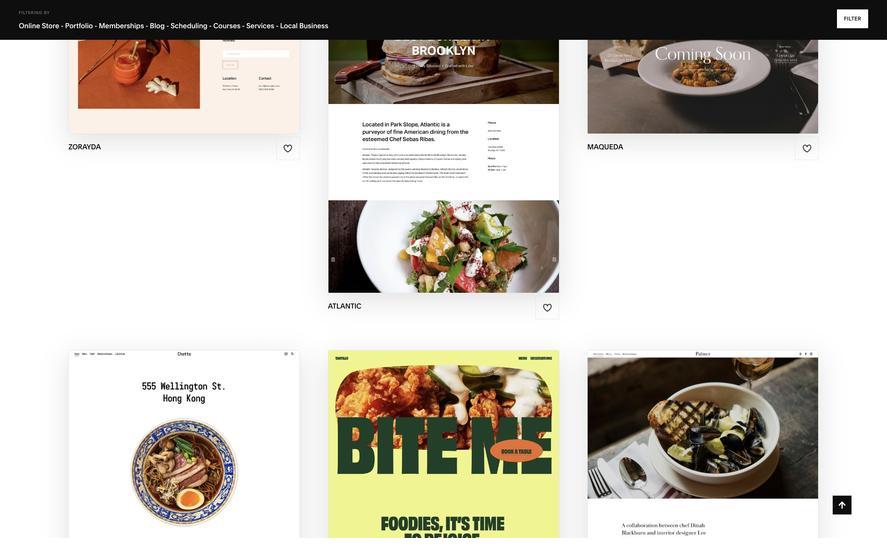 Task type: locate. For each thing, give the bounding box(es) containing it.
0 vertical spatial maqueda
[[703, 43, 747, 52]]

filtering by
[[19, 10, 50, 15]]

preview zorayda link
[[144, 53, 224, 76]]

1 vertical spatial maqueda
[[701, 59, 745, 69]]

business
[[300, 21, 329, 30]]

with for atlantic
[[421, 122, 442, 132]]

start inside button
[[656, 488, 682, 497]]

preview down the 'start with chotto'
[[147, 499, 184, 509]]

- left local
[[276, 21, 279, 30]]

start inside 'button'
[[136, 483, 162, 493]]

1 - from the left
[[61, 21, 64, 30]]

2 vertical spatial zorayda
[[68, 143, 101, 151]]

start with zorayda button
[[134, 36, 235, 60]]

maqueda
[[703, 43, 747, 52], [701, 59, 745, 69], [588, 143, 624, 151]]

- left courses
[[209, 21, 212, 30]]

start
[[134, 43, 160, 52], [651, 43, 677, 52], [393, 122, 419, 132], [136, 483, 162, 493], [656, 488, 682, 497]]

with
[[162, 43, 183, 52], [679, 43, 701, 52], [421, 122, 442, 132], [164, 483, 186, 493], [684, 488, 706, 497]]

start for preview atlantic
[[393, 122, 419, 132]]

with for zorayda
[[162, 43, 183, 52]]

with for chotto
[[164, 483, 186, 493]]

with up preview maqueda
[[679, 43, 701, 52]]

preview
[[144, 59, 182, 69], [662, 59, 699, 69], [404, 139, 441, 149], [147, 499, 184, 509], [404, 504, 441, 514]]

with inside 'button'
[[164, 483, 186, 493]]

atlantic image
[[329, 0, 559, 293]]

preview down the start with atlantic
[[404, 139, 441, 149]]

with up the preview zorayda
[[162, 43, 183, 52]]

memberships
[[99, 21, 144, 30]]

3 - from the left
[[146, 21, 148, 30]]

scheduling
[[171, 21, 208, 30]]

start inside "button"
[[651, 43, 677, 52]]

start with atlantic
[[393, 122, 486, 132]]

atlantic
[[444, 122, 486, 132], [443, 139, 484, 149], [328, 302, 362, 310]]

chotto
[[188, 483, 223, 493], [186, 499, 222, 509]]

- right courses
[[242, 21, 245, 30]]

preview down start with zorayda
[[144, 59, 182, 69]]

filter
[[845, 15, 862, 22]]

chotto image
[[69, 351, 300, 538]]

local
[[280, 21, 298, 30]]

- right blog
[[167, 21, 169, 30]]

portfolio
[[65, 21, 93, 30]]

chotto down the 'start with chotto'
[[186, 499, 222, 509]]

0 vertical spatial chotto
[[188, 483, 223, 493]]

-
[[61, 21, 64, 30], [95, 21, 97, 30], [146, 21, 148, 30], [167, 21, 169, 30], [209, 21, 212, 30], [242, 21, 245, 30], [276, 21, 279, 30]]

online
[[19, 21, 40, 30]]

with up preview chotto
[[164, 483, 186, 493]]

preview tantillo link
[[404, 498, 484, 521]]

chotto up preview chotto
[[188, 483, 223, 493]]

preview chotto
[[147, 499, 222, 509]]

with inside "button"
[[679, 43, 701, 52]]

preview down "start with maqueda"
[[662, 59, 699, 69]]

filter button
[[838, 9, 869, 28]]

- left blog
[[146, 21, 148, 30]]

preview maqueda link
[[662, 53, 745, 76]]

- right store
[[61, 21, 64, 30]]

- right portfolio in the left top of the page
[[95, 21, 97, 30]]

start for preview chotto
[[136, 483, 162, 493]]

with left palmer
[[684, 488, 706, 497]]

start with chotto
[[136, 483, 223, 493]]

0 vertical spatial atlantic
[[444, 122, 486, 132]]

with inside button
[[684, 488, 706, 497]]

atlantic inside preview atlantic link
[[443, 139, 484, 149]]

preview maqueda
[[662, 59, 745, 69]]

with up preview atlantic
[[421, 122, 442, 132]]

1 vertical spatial atlantic
[[443, 139, 484, 149]]

start with zorayda
[[134, 43, 226, 52]]

preview for preview maqueda
[[662, 59, 699, 69]]

zorayda
[[185, 43, 226, 52], [184, 59, 224, 69], [68, 143, 101, 151]]

0 vertical spatial zorayda
[[185, 43, 226, 52]]

start with palmer
[[656, 488, 742, 497]]



Task type: vqa. For each thing, say whether or not it's contained in the screenshot.


Task type: describe. For each thing, give the bounding box(es) containing it.
preview chotto link
[[147, 493, 222, 516]]

atlantic inside start with atlantic button
[[444, 122, 486, 132]]

courses
[[214, 21, 241, 30]]

start with maqueda
[[651, 43, 747, 52]]

store
[[42, 21, 59, 30]]

back to top image
[[838, 500, 848, 510]]

1 vertical spatial zorayda
[[184, 59, 224, 69]]

start for preview maqueda
[[651, 43, 677, 52]]

preview for preview zorayda
[[144, 59, 182, 69]]

online store - portfolio - memberships - blog - scheduling - courses - services - local business
[[19, 21, 329, 30]]

2 - from the left
[[95, 21, 97, 30]]

5 - from the left
[[209, 21, 212, 30]]

start with atlantic button
[[393, 116, 495, 139]]

preview left tantillo
[[404, 504, 441, 514]]

preview for preview atlantic
[[404, 139, 441, 149]]

maqueda image
[[588, 0, 819, 134]]

tantillo image
[[329, 351, 559, 538]]

chotto inside 'button'
[[188, 483, 223, 493]]

preview tantillo
[[404, 504, 484, 514]]

maqueda inside "button"
[[703, 43, 747, 52]]

add atlantic to your favorites list image
[[543, 303, 553, 312]]

by
[[44, 10, 50, 15]]

6 - from the left
[[242, 21, 245, 30]]

with for maqueda
[[679, 43, 701, 52]]

zorayda inside button
[[185, 43, 226, 52]]

zorayda image
[[69, 0, 300, 134]]

filtering
[[19, 10, 43, 15]]

services
[[247, 21, 275, 30]]

4 - from the left
[[167, 21, 169, 30]]

start with chotto button
[[136, 476, 232, 500]]

preview zorayda
[[144, 59, 224, 69]]

add zorayda to your favorites list image
[[283, 144, 293, 153]]

start with palmer button
[[656, 481, 751, 505]]

7 - from the left
[[276, 21, 279, 30]]

2 vertical spatial maqueda
[[588, 143, 624, 151]]

preview for preview chotto
[[147, 499, 184, 509]]

2 vertical spatial atlantic
[[328, 302, 362, 310]]

start for preview zorayda
[[134, 43, 160, 52]]

add maqueda to your favorites list image
[[803, 144, 812, 153]]

preview atlantic
[[404, 139, 484, 149]]

palmer image
[[588, 351, 819, 538]]

1 vertical spatial chotto
[[186, 499, 222, 509]]

tantillo
[[443, 504, 484, 514]]

blog
[[150, 21, 165, 30]]

start with maqueda button
[[651, 36, 756, 60]]

palmer
[[708, 488, 742, 497]]

preview atlantic link
[[404, 132, 484, 156]]



